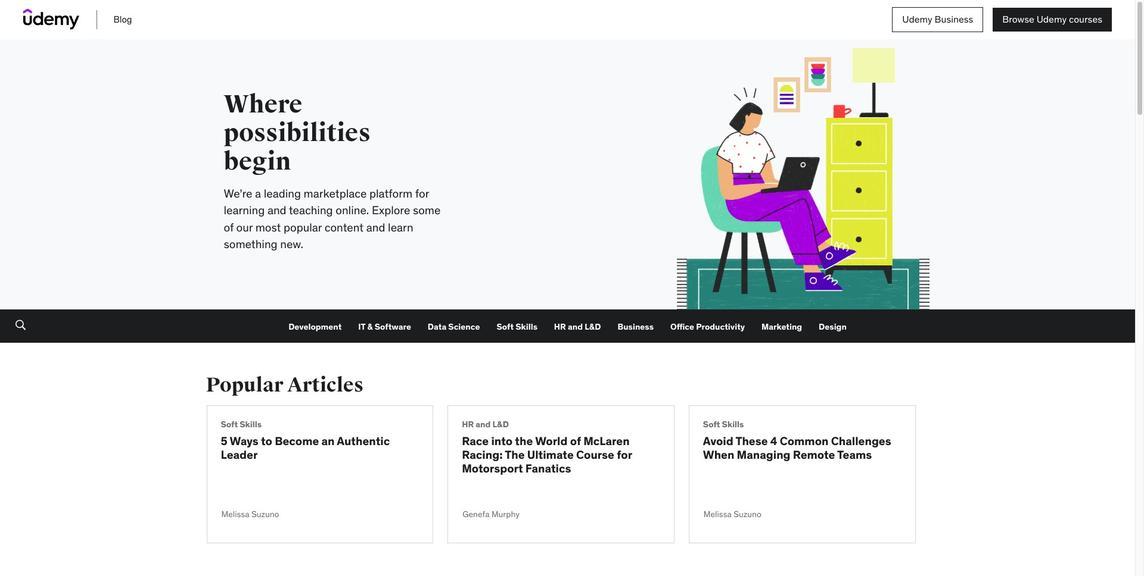 Task type: describe. For each thing, give the bounding box(es) containing it.
marketplace
[[304, 186, 367, 201]]

business link
[[618, 322, 654, 333]]

development link
[[289, 322, 342, 333]]

teams
[[837, 448, 872, 462]]

to
[[261, 435, 272, 449]]

learning
[[224, 203, 265, 218]]

a
[[255, 186, 261, 201]]

the
[[505, 448, 525, 462]]

managing
[[737, 448, 791, 462]]

ultimate
[[527, 448, 574, 462]]

most
[[256, 220, 281, 235]]

it
[[358, 322, 366, 333]]

soft skills
[[497, 322, 538, 333]]

hr and l&d
[[554, 322, 601, 333]]

explore
[[372, 203, 410, 218]]

challenges
[[831, 435, 891, 449]]

ways
[[230, 435, 259, 449]]

0 horizontal spatial business
[[618, 322, 654, 333]]

fanatics
[[526, 462, 571, 476]]

we're a leading marketplace platform for learning and teaching online. explore some of our most popular content and learn something new.
[[224, 186, 441, 252]]

office productivity link
[[670, 322, 745, 333]]

and down explore on the left
[[366, 220, 385, 235]]

hr and l&d race into the world of mclaren racing: the ultimate course for motorsport fanatics
[[462, 420, 632, 476]]

browse
[[1003, 13, 1035, 25]]

of inside hr and l&d race into the world of mclaren racing: the ultimate course for motorsport fanatics
[[570, 435, 581, 449]]

science
[[448, 322, 480, 333]]

data science link
[[428, 322, 480, 333]]

murphy
[[492, 509, 520, 520]]

teaching
[[289, 203, 333, 218]]

these
[[736, 435, 768, 449]]

avoid
[[703, 435, 734, 449]]

some
[[413, 203, 441, 218]]

hr for hr and l&d
[[554, 322, 566, 333]]

and right soft skills at the left bottom of the page
[[568, 322, 583, 333]]

Search text field
[[0, 310, 36, 343]]

browse udemy courses
[[1003, 13, 1103, 25]]

5 ways to become an authentic leader link
[[221, 435, 419, 476]]

world
[[535, 435, 568, 449]]

race
[[462, 435, 489, 449]]

&
[[367, 322, 373, 333]]

genefa murphy
[[463, 509, 520, 520]]

search icon image
[[15, 319, 26, 331]]

office productivity
[[670, 322, 745, 333]]

melissa for avoid these 4 common challenges when managing remote teams
[[704, 509, 732, 520]]

learn
[[388, 220, 413, 235]]

it & software link
[[358, 322, 411, 333]]

1 horizontal spatial skills
[[516, 322, 538, 333]]

4
[[770, 435, 777, 449]]

it & software
[[358, 322, 411, 333]]

race into the world of mclaren racing: the ultimate course for motorsport fanatics link
[[462, 435, 660, 476]]

mclaren
[[584, 435, 630, 449]]

something
[[224, 237, 278, 252]]

for inside hr and l&d race into the world of mclaren racing: the ultimate course for motorsport fanatics
[[617, 448, 632, 462]]

leader
[[221, 448, 258, 462]]

for inside we're a leading marketplace platform for learning and teaching online. explore some of our most popular content and learn something new.
[[415, 186, 429, 201]]

authentic
[[337, 435, 390, 449]]

genefa
[[463, 509, 490, 520]]

where
[[224, 89, 302, 119]]

soft for avoid these 4 common challenges when managing remote teams
[[703, 420, 720, 431]]

the
[[515, 435, 533, 449]]



Task type: vqa. For each thing, say whether or not it's contained in the screenshot.
2:
no



Task type: locate. For each thing, give the bounding box(es) containing it.
2 melissa suzuno from the left
[[704, 509, 762, 520]]

course
[[576, 448, 614, 462]]

motorsport
[[462, 462, 523, 476]]

1 vertical spatial for
[[617, 448, 632, 462]]

udemy image
[[23, 7, 79, 31]]

of
[[224, 220, 234, 235], [570, 435, 581, 449]]

productivity
[[696, 322, 745, 333]]

browse udemy courses link
[[993, 8, 1112, 31]]

when
[[703, 448, 735, 462]]

soft skills avoid these 4 common challenges when managing remote teams
[[703, 420, 891, 462]]

avoid these 4 common challenges when managing remote teams link
[[703, 435, 901, 476]]

1 horizontal spatial soft
[[497, 322, 514, 333]]

1 udemy from the left
[[903, 13, 933, 25]]

and up race in the bottom left of the page
[[476, 420, 491, 431]]

begin
[[224, 146, 291, 177]]

become
[[275, 435, 319, 449]]

melissa down leader
[[221, 509, 249, 520]]

0 horizontal spatial soft
[[221, 420, 238, 431]]

1 horizontal spatial hr
[[554, 322, 566, 333]]

1 vertical spatial l&d
[[493, 420, 509, 431]]

popular
[[206, 373, 284, 398]]

1 melissa suzuno from the left
[[221, 509, 279, 520]]

2 udemy from the left
[[1037, 13, 1067, 25]]

soft up avoid
[[703, 420, 720, 431]]

skills inside soft skills avoid these 4 common challenges when managing remote teams
[[722, 420, 744, 431]]

1 horizontal spatial l&d
[[585, 322, 601, 333]]

possibilities
[[224, 118, 371, 148]]

1 horizontal spatial of
[[570, 435, 581, 449]]

1 vertical spatial of
[[570, 435, 581, 449]]

for
[[415, 186, 429, 201], [617, 448, 632, 462]]

udemy business link
[[892, 7, 984, 32]]

of left our
[[224, 220, 234, 235]]

skills left hr and l&d
[[516, 322, 538, 333]]

of inside we're a leading marketplace platform for learning and teaching online. explore some of our most popular content and learn something new.
[[224, 220, 234, 235]]

and down leading
[[268, 203, 286, 218]]

for up some
[[415, 186, 429, 201]]

hr for hr and l&d race into the world of mclaren racing: the ultimate course for motorsport fanatics
[[462, 420, 474, 431]]

hr and l&d link
[[554, 322, 601, 333]]

skills for 5 ways to become an authentic leader
[[240, 420, 262, 431]]

soft skills 5 ways to become an authentic leader
[[221, 420, 390, 462]]

skills
[[516, 322, 538, 333], [240, 420, 262, 431], [722, 420, 744, 431]]

1 horizontal spatial udemy
[[1037, 13, 1067, 25]]

soft inside soft skills avoid these 4 common challenges when managing remote teams
[[703, 420, 720, 431]]

melissa suzuno for managing
[[704, 509, 762, 520]]

2 suzuno from the left
[[734, 509, 762, 520]]

0 vertical spatial business
[[935, 13, 974, 25]]

0 vertical spatial hr
[[554, 322, 566, 333]]

skills inside soft skills 5 ways to become an authentic leader
[[240, 420, 262, 431]]

online.
[[336, 203, 369, 218]]

0 horizontal spatial suzuno
[[251, 509, 279, 520]]

hr inside hr and l&d race into the world of mclaren racing: the ultimate course for motorsport fanatics
[[462, 420, 474, 431]]

into
[[491, 435, 513, 449]]

udemy
[[903, 13, 933, 25], [1037, 13, 1067, 25]]

soft
[[497, 322, 514, 333], [221, 420, 238, 431], [703, 420, 720, 431]]

melissa suzuno
[[221, 509, 279, 520], [704, 509, 762, 520]]

0 horizontal spatial udemy
[[903, 13, 933, 25]]

data
[[428, 322, 447, 333]]

hr right soft skills at the left bottom of the page
[[554, 322, 566, 333]]

business
[[935, 13, 974, 25], [618, 322, 654, 333]]

skills for avoid these 4 common challenges when managing remote teams
[[722, 420, 744, 431]]

2 horizontal spatial skills
[[722, 420, 744, 431]]

1 melissa from the left
[[221, 509, 249, 520]]

skills up ways
[[240, 420, 262, 431]]

1 horizontal spatial suzuno
[[734, 509, 762, 520]]

platform
[[370, 186, 413, 201]]

0 vertical spatial l&d
[[585, 322, 601, 333]]

1 horizontal spatial melissa
[[704, 509, 732, 520]]

0 horizontal spatial for
[[415, 186, 429, 201]]

udemy business
[[903, 13, 974, 25]]

0 horizontal spatial of
[[224, 220, 234, 235]]

2 horizontal spatial soft
[[703, 420, 720, 431]]

l&d for hr and l&d race into the world of mclaren racing: the ultimate course for motorsport fanatics
[[493, 420, 509, 431]]

development
[[289, 322, 342, 333]]

l&d left business link
[[585, 322, 601, 333]]

1 vertical spatial business
[[618, 322, 654, 333]]

and
[[268, 203, 286, 218], [366, 220, 385, 235], [568, 322, 583, 333], [476, 420, 491, 431]]

5
[[221, 435, 227, 449]]

marketing link
[[762, 322, 802, 333]]

0 vertical spatial for
[[415, 186, 429, 201]]

skills up avoid
[[722, 420, 744, 431]]

0 horizontal spatial skills
[[240, 420, 262, 431]]

melissa for 5 ways to become an authentic leader
[[221, 509, 249, 520]]

office
[[670, 322, 694, 333]]

hr up race in the bottom left of the page
[[462, 420, 474, 431]]

0 horizontal spatial melissa
[[221, 509, 249, 520]]

suzuno
[[251, 509, 279, 520], [734, 509, 762, 520]]

suzuno for managing
[[734, 509, 762, 520]]

new.
[[280, 237, 303, 252]]

we're
[[224, 186, 252, 201]]

l&d
[[585, 322, 601, 333], [493, 420, 509, 431]]

popular articles
[[206, 373, 364, 398]]

soft skills link
[[497, 322, 538, 333]]

melissa down when
[[704, 509, 732, 520]]

0 vertical spatial of
[[224, 220, 234, 235]]

soft up the 5
[[221, 420, 238, 431]]

design link
[[819, 322, 847, 333]]

content
[[325, 220, 364, 235]]

data science
[[428, 322, 480, 333]]

blog
[[114, 14, 132, 25]]

design
[[819, 322, 847, 333]]

of right world
[[570, 435, 581, 449]]

software
[[375, 322, 411, 333]]

melissa suzuno for leader
[[221, 509, 279, 520]]

suzuno for leader
[[251, 509, 279, 520]]

soft for 5 ways to become an authentic leader
[[221, 420, 238, 431]]

for right course
[[617, 448, 632, 462]]

courses
[[1069, 13, 1103, 25]]

blog link
[[114, 14, 132, 25]]

remote
[[793, 448, 835, 462]]

soft inside soft skills 5 ways to become an authentic leader
[[221, 420, 238, 431]]

0 horizontal spatial hr
[[462, 420, 474, 431]]

1 horizontal spatial for
[[617, 448, 632, 462]]

1 vertical spatial hr
[[462, 420, 474, 431]]

l&d inside hr and l&d race into the world of mclaren racing: the ultimate course for motorsport fanatics
[[493, 420, 509, 431]]

marketing
[[762, 322, 802, 333]]

2 melissa from the left
[[704, 509, 732, 520]]

0 horizontal spatial l&d
[[493, 420, 509, 431]]

and inside hr and l&d race into the world of mclaren racing: the ultimate course for motorsport fanatics
[[476, 420, 491, 431]]

leading
[[264, 186, 301, 201]]

our
[[236, 220, 253, 235]]

racing:
[[462, 448, 503, 462]]

soft right the science
[[497, 322, 514, 333]]

l&d up into
[[493, 420, 509, 431]]

1 horizontal spatial business
[[935, 13, 974, 25]]

popular
[[284, 220, 322, 235]]

1 horizontal spatial melissa suzuno
[[704, 509, 762, 520]]

articles
[[287, 373, 364, 398]]

1 suzuno from the left
[[251, 509, 279, 520]]

where possibilities begin
[[224, 89, 371, 177]]

common
[[780, 435, 829, 449]]

0 horizontal spatial melissa suzuno
[[221, 509, 279, 520]]

melissa
[[221, 509, 249, 520], [704, 509, 732, 520]]

an
[[322, 435, 335, 449]]

l&d for hr and l&d
[[585, 322, 601, 333]]



